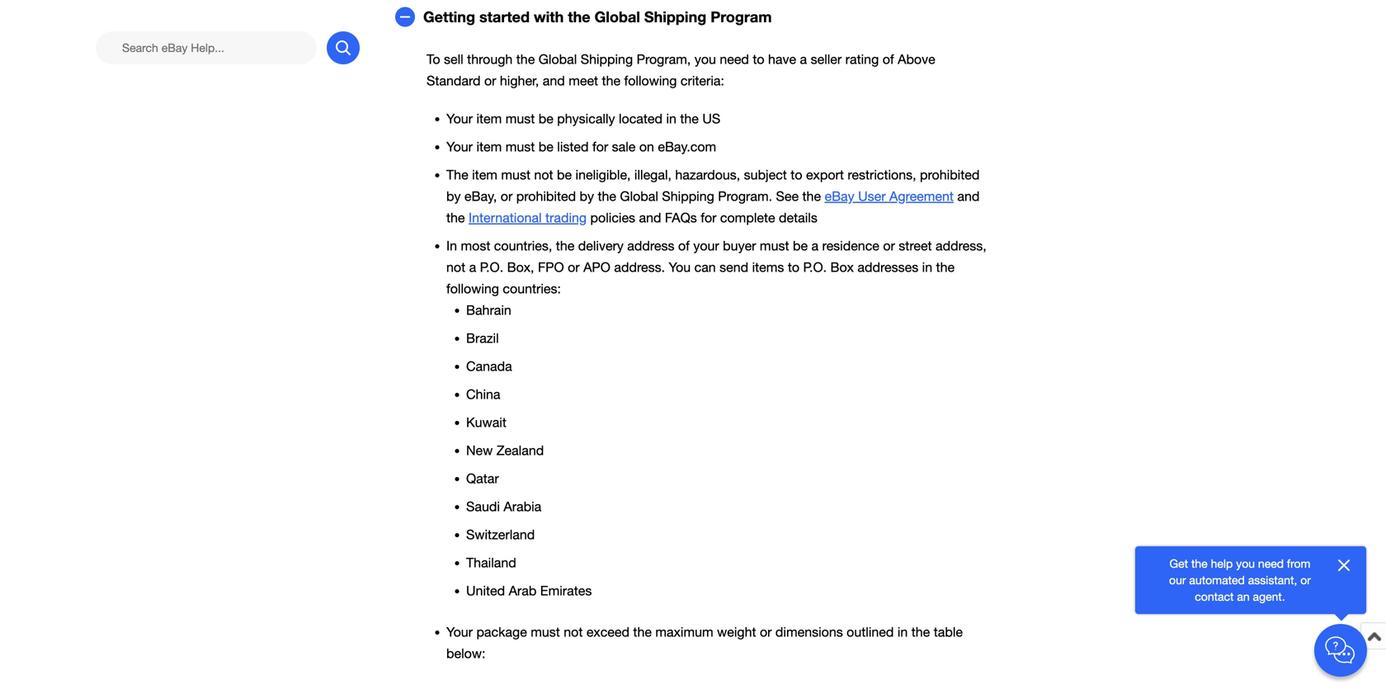 Task type: describe. For each thing, give the bounding box(es) containing it.
opting
[[423, 642, 471, 660]]

restricted categories and prohibited items button
[[395, 481, 991, 504]]

you inside "get the help you need from our automated assistant, or contact an agent."
[[1236, 557, 1255, 570]]

with
[[534, 8, 564, 26]]

benefits
[[423, 167, 482, 184]]

tailoring the global shipping program to you
[[423, 325, 740, 343]]

0 vertical spatial of
[[486, 167, 500, 184]]

countries
[[479, 563, 546, 581]]

opting out of the global shipping program
[[423, 642, 725, 660]]

eligible countries button
[[395, 561, 991, 584]]

restricted categories and prohibited items
[[423, 484, 726, 501]]

tailoring the global shipping program to you button
[[395, 323, 991, 346]]

using
[[572, 404, 611, 422]]

1 vertical spatial of
[[502, 642, 516, 660]]

the inside "get the help you need from our automated assistant, or contact an agent."
[[1192, 557, 1208, 570]]

started
[[479, 8, 530, 26]]

you inside tailoring the global shipping program to you dropdown button
[[714, 325, 740, 343]]

best
[[423, 404, 456, 422]]

opting out of the global shipping program button
[[395, 640, 991, 663]]

eligible
[[423, 563, 475, 581]]

the inside dropdown button
[[615, 404, 637, 422]]

getting
[[423, 8, 475, 26]]

Search eBay Help... text field
[[96, 31, 317, 64]]

the right with
[[568, 8, 591, 26]]

eligible countries
[[423, 563, 546, 581]]

fees
[[542, 87, 572, 105]]

benefits of the global shipping program button
[[395, 164, 991, 187]]

items inside dropdown button
[[583, 246, 622, 264]]

categories
[[501, 484, 576, 501]]

practices
[[460, 404, 526, 422]]

items inside dropdown button
[[687, 484, 726, 501]]

shipping inside dropdown button
[[691, 404, 753, 422]]

contact
[[1195, 590, 1234, 603]]

and for seller
[[468, 87, 494, 105]]

tailoring
[[423, 325, 484, 343]]

the right 'out'
[[520, 642, 543, 660]]

best practices when using the global shipping program button
[[395, 402, 991, 425]]

an
[[1237, 590, 1250, 603]]

program inside dropdown button
[[758, 404, 819, 422]]

agent.
[[1253, 590, 1286, 603]]



Task type: locate. For each thing, give the bounding box(es) containing it.
you right to
[[714, 325, 740, 343]]

get
[[1170, 557, 1188, 570]]

assistant,
[[1248, 573, 1298, 587]]

restricted
[[423, 484, 497, 501]]

and inside dropdown button
[[490, 246, 516, 264]]

seller
[[423, 87, 464, 105]]

getting started with the global shipping program
[[423, 8, 772, 26]]

the right tailoring
[[488, 325, 510, 343]]

0 vertical spatial you
[[714, 325, 740, 343]]

the right benefits
[[504, 167, 527, 184]]

of right 'out'
[[502, 642, 516, 660]]

shipping
[[644, 8, 707, 26], [581, 167, 643, 184], [423, 246, 486, 264], [564, 325, 626, 343], [691, 404, 753, 422], [597, 642, 659, 660]]

of right benefits
[[486, 167, 500, 184]]

global
[[595, 8, 640, 26], [531, 167, 577, 184], [514, 325, 560, 343], [642, 404, 687, 422], [547, 642, 593, 660]]

from
[[1287, 557, 1311, 570]]

need
[[1258, 557, 1284, 570]]

best practices when using the global shipping program
[[423, 404, 819, 422]]

global inside dropdown button
[[642, 404, 687, 422]]

1 horizontal spatial you
[[1236, 557, 1255, 570]]

the right using
[[615, 404, 637, 422]]

0 horizontal spatial items
[[583, 246, 622, 264]]

get the help you need from our automated assistant, or contact an agent. tooltip
[[1162, 555, 1319, 605]]

the right get
[[1192, 557, 1208, 570]]

0 vertical spatial items
[[583, 246, 622, 264]]

1 horizontal spatial items
[[687, 484, 726, 501]]

items
[[583, 246, 622, 264], [687, 484, 726, 501]]

1 horizontal spatial of
[[502, 642, 516, 660]]

benefits of the global shipping program
[[423, 167, 708, 184]]

and left prohibited
[[580, 484, 607, 501]]

or
[[1301, 573, 1311, 587]]

items right tracking
[[583, 246, 622, 264]]

2 vertical spatial and
[[580, 484, 607, 501]]

1 vertical spatial you
[[1236, 557, 1255, 570]]

0 horizontal spatial you
[[714, 325, 740, 343]]

and
[[468, 87, 494, 105], [490, 246, 516, 264], [580, 484, 607, 501]]

seller and buyer fees button
[[395, 85, 991, 108]]

shipping and tracking items button
[[395, 243, 991, 267]]

you right help
[[1236, 557, 1255, 570]]

shipping inside dropdown button
[[423, 246, 486, 264]]

1 vertical spatial items
[[687, 484, 726, 501]]

our
[[1169, 573, 1186, 587]]

the
[[568, 8, 591, 26], [504, 167, 527, 184], [488, 325, 510, 343], [615, 404, 637, 422], [1192, 557, 1208, 570], [520, 642, 543, 660]]

you
[[714, 325, 740, 343], [1236, 557, 1255, 570]]

0 horizontal spatial of
[[486, 167, 500, 184]]

buyer
[[498, 87, 538, 105]]

to
[[696, 325, 710, 343]]

when
[[530, 404, 568, 422]]

program
[[711, 8, 772, 26], [647, 167, 708, 184], [630, 325, 692, 343], [758, 404, 819, 422], [663, 642, 725, 660]]

get the help you need from our automated assistant, or contact an agent.
[[1169, 557, 1311, 603]]

1 vertical spatial and
[[490, 246, 516, 264]]

seller and buyer fees
[[423, 87, 572, 105]]

shipping and tracking items
[[423, 246, 622, 264]]

of
[[486, 167, 500, 184], [502, 642, 516, 660]]

items right prohibited
[[687, 484, 726, 501]]

0 vertical spatial and
[[468, 87, 494, 105]]

and left buyer
[[468, 87, 494, 105]]

help
[[1211, 557, 1233, 570]]

and for shipping
[[490, 246, 516, 264]]

getting started with the global shipping program button
[[395, 6, 991, 29]]

prohibited
[[611, 484, 683, 501]]

tracking
[[520, 246, 579, 264]]

out
[[475, 642, 498, 660]]

and left tracking
[[490, 246, 516, 264]]

automated
[[1190, 573, 1245, 587]]



Task type: vqa. For each thing, say whether or not it's contained in the screenshot.
second Cabinet from the bottom
no



